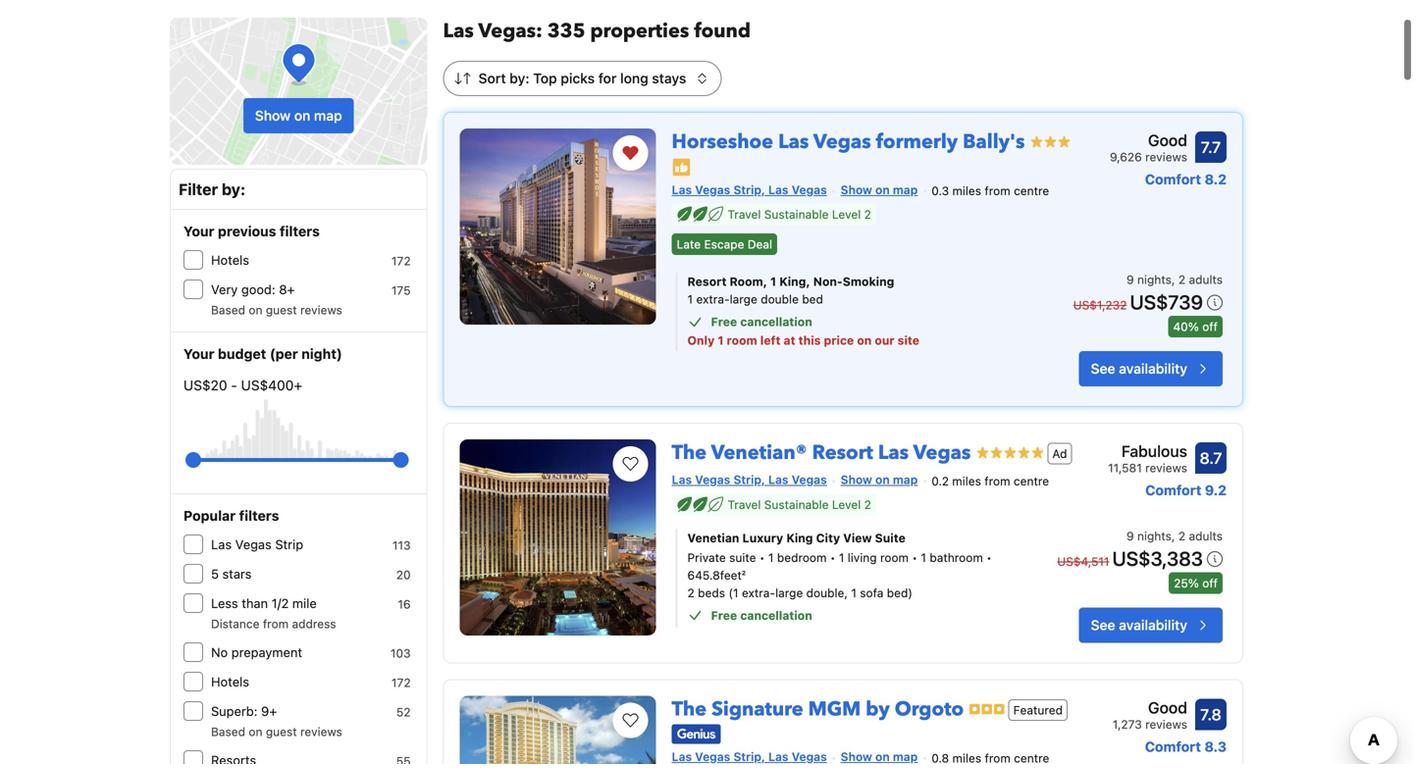 Task type: describe. For each thing, give the bounding box(es) containing it.
9+
[[261, 704, 277, 719]]

strip, for signature
[[734, 750, 765, 764]]

adults for us$3,383
[[1189, 529, 1223, 543]]

at
[[784, 334, 796, 347]]

0 vertical spatial filters
[[280, 223, 320, 239]]

for
[[598, 70, 617, 86]]

previous
[[218, 223, 276, 239]]

vegas down venetian®
[[695, 473, 731, 487]]

horseshoe las vegas formerly bally's link
[[672, 121, 1025, 156]]

left
[[760, 334, 781, 347]]

1/2
[[272, 596, 289, 611]]

show for the signature mgm by orgoto
[[841, 750, 872, 764]]

1 left sofa
[[851, 586, 857, 600]]

very
[[211, 282, 238, 297]]

city
[[816, 531, 840, 545]]

2 up us$3,383
[[1179, 529, 1186, 543]]

us$739
[[1130, 291, 1203, 314]]

non-
[[813, 275, 843, 289]]

see availability link for us$3,383
[[1079, 608, 1223, 643]]

see for us$3,383
[[1091, 617, 1116, 633]]

8.2
[[1205, 171, 1227, 187]]

scored 7.7 element
[[1195, 132, 1227, 163]]

9,626
[[1110, 150, 1142, 164]]

based on guest reviews for good:
[[211, 303, 342, 317]]

this property is part of our preferred partner programme. it is committed to providing commendable service and good value. it will pay us a higher commission if you make a booking. image
[[672, 157, 692, 177]]

no prepayment
[[211, 645, 302, 660]]

113
[[393, 539, 411, 553]]

us$20 - us$400+
[[184, 377, 302, 394]]

centre for vegas
[[1014, 474, 1049, 488]]

adults for us$739
[[1189, 273, 1223, 287]]

fabulous 11,581 reviews
[[1108, 442, 1188, 475]]

late escape deal
[[677, 237, 773, 251]]

found
[[694, 18, 751, 45]]

cancellation for us$739
[[740, 315, 812, 329]]

escape
[[704, 237, 744, 251]]

venetian luxury king city view suite link
[[688, 529, 1019, 547]]

nights for us$739
[[1138, 273, 1172, 287]]

2 up us$739
[[1179, 273, 1186, 287]]

vegas up 0.2
[[914, 440, 971, 467]]

by: for filter
[[222, 180, 246, 199]]

long
[[620, 70, 649, 86]]

resort room, 1 king, non-smoking
[[688, 275, 895, 289]]

1 down luxury
[[768, 551, 774, 565]]

vegas down horseshoe las vegas formerly bally's
[[792, 183, 827, 197]]

2 • from the left
[[830, 551, 836, 565]]

superb: 9+
[[211, 704, 277, 719]]

good for bally's
[[1148, 131, 1188, 150]]

-
[[231, 377, 237, 394]]

this
[[799, 334, 821, 347]]

signature
[[712, 696, 803, 723]]

map for the venetian® resort las vegas
[[893, 473, 918, 487]]

by: for sort
[[510, 70, 530, 86]]

25% off
[[1174, 576, 1218, 590]]

4 • from the left
[[987, 551, 992, 565]]

0.2
[[932, 474, 949, 488]]

0.2 miles from centre
[[932, 474, 1049, 488]]

cancellation for us$3,383
[[740, 609, 812, 623]]

travel sustainable level 2 for las
[[728, 208, 871, 221]]

reviews for the venetian® resort las vegas
[[1146, 461, 1188, 475]]

1 left "living"
[[839, 551, 845, 565]]

than
[[242, 596, 268, 611]]

fabulous element
[[1108, 440, 1188, 463]]

good:
[[241, 282, 275, 297]]

las vegas: 335 properties found
[[443, 18, 751, 45]]

us$400+
[[241, 377, 302, 394]]

645.8feet²
[[688, 569, 746, 582]]

show on map inside button
[[255, 107, 342, 124]]

25%
[[1174, 576, 1199, 590]]

8.7
[[1200, 449, 1222, 468]]

free for us$739
[[711, 315, 737, 329]]

vegas down the signature mgm by orgoto at the bottom of the page
[[792, 750, 827, 764]]

this property is part of our preferred partner programme. it is committed to providing commendable service and good value. it will pay us a higher commission if you make a booking. image
[[672, 157, 692, 177]]

only 1 room left at this price on our site
[[688, 334, 920, 347]]

vegas down horseshoe
[[695, 183, 731, 197]]

mile
[[292, 596, 317, 611]]

good element for orgoto
[[1113, 696, 1188, 720]]

superb:
[[211, 704, 258, 719]]

filter by:
[[179, 180, 246, 199]]

0.3 miles from centre
[[932, 184, 1049, 198]]

(1
[[729, 586, 739, 600]]

ad
[[1053, 447, 1067, 461]]

extra- inside private suite • 1 bedroom • 1 living room • 1 bathroom • 645.8feet² 2 beds (1 extra-large double, 1 sofa bed)
[[742, 586, 775, 600]]

comfort 8.2
[[1145, 171, 1227, 187]]

2 hotels from the top
[[211, 675, 249, 690]]

fabulous
[[1122, 442, 1188, 461]]

2 inside private suite • 1 bedroom • 1 living room • 1 bathroom • 645.8feet² 2 beds (1 extra-large double, 1 sofa bed)
[[688, 586, 695, 600]]

reviews for the signature mgm by orgoto
[[1146, 718, 1188, 732]]

double,
[[806, 586, 848, 600]]

from for vegas
[[985, 474, 1011, 488]]

1 172 from the top
[[392, 254, 411, 268]]

las vegas strip
[[211, 537, 303, 552]]

9 for us$3,383
[[1127, 529, 1134, 543]]

guest for 9+
[[266, 725, 297, 739]]

filter
[[179, 180, 218, 199]]

40% off
[[1173, 320, 1218, 334]]

9 nights , 2 adults for us$3,383
[[1127, 529, 1223, 543]]

suite
[[875, 531, 906, 545]]

52
[[396, 706, 411, 719]]

8+
[[279, 282, 295, 297]]

horseshoe
[[672, 129, 774, 156]]

top
[[533, 70, 557, 86]]

reviews down prepayment
[[300, 725, 342, 739]]

1 right only
[[718, 334, 724, 347]]

free cancellation for us$739
[[711, 315, 812, 329]]

the for the signature mgm by orgoto
[[672, 696, 707, 723]]

0 horizontal spatial large
[[730, 292, 758, 306]]

sustainable for las
[[764, 208, 829, 221]]

beds
[[698, 586, 725, 600]]

3 • from the left
[[912, 551, 918, 565]]

us$3,383
[[1113, 547, 1203, 570]]

good 9,626 reviews
[[1110, 131, 1188, 164]]

distance
[[211, 617, 260, 631]]

on inside button
[[294, 107, 310, 124]]

reviews for horseshoe las vegas formerly bally's
[[1146, 150, 1188, 164]]

travel for las
[[728, 208, 761, 221]]

centre for bally's
[[1014, 184, 1049, 198]]

reviews up the night) on the top left of page
[[300, 303, 342, 317]]

vegas down signature
[[695, 750, 731, 764]]

sort by: top picks for long stays
[[479, 70, 686, 86]]

guest for good:
[[266, 303, 297, 317]]

scored 7.8 element
[[1195, 699, 1227, 731]]

picks
[[561, 70, 595, 86]]

travel for venetian®
[[728, 498, 761, 512]]

based for superb:
[[211, 725, 245, 739]]

8.3
[[1205, 739, 1227, 755]]

venetian
[[688, 531, 740, 545]]

strip
[[275, 537, 303, 552]]

see for us$739
[[1091, 361, 1116, 377]]

1 • from the left
[[760, 551, 765, 565]]

2 up smoking
[[864, 208, 871, 221]]

103
[[391, 647, 411, 661]]

properties
[[590, 18, 689, 45]]

1 up double
[[770, 275, 777, 289]]

good element for bally's
[[1110, 129, 1188, 152]]

show on map for the venetian® resort las vegas
[[841, 473, 918, 487]]

stars
[[222, 567, 252, 582]]

see availability link for us$739
[[1079, 351, 1223, 387]]

your budget (per night)
[[184, 346, 342, 362]]

the for the venetian® resort las vegas
[[672, 440, 707, 467]]

1 left bathroom
[[921, 551, 927, 565]]

stays
[[652, 70, 686, 86]]

level for vegas
[[832, 208, 861, 221]]

bed
[[802, 292, 823, 306]]



Task type: vqa. For each thing, say whether or not it's contained in the screenshot.
19)
no



Task type: locate. For each thing, give the bounding box(es) containing it.
centre down 'bally's' on the top
[[1014, 184, 1049, 198]]

2 based from the top
[[211, 725, 245, 739]]

large down bedroom
[[775, 586, 803, 600]]

0 vertical spatial good
[[1148, 131, 1188, 150]]

price
[[824, 334, 854, 347]]

2 availability from the top
[[1119, 617, 1188, 633]]

1 extra-large double bed
[[688, 292, 823, 306]]

las vegas strip, las vegas for las
[[672, 183, 827, 197]]

travel up luxury
[[728, 498, 761, 512]]

good inside good 9,626 reviews
[[1148, 131, 1188, 150]]

1 horizontal spatial room
[[880, 551, 909, 565]]

hotels up very
[[211, 253, 249, 267]]

, for us$739
[[1172, 273, 1175, 287]]

1 free from the top
[[711, 315, 737, 329]]

, up us$739
[[1172, 273, 1175, 287]]

guest down 8+
[[266, 303, 297, 317]]

scored 8.7 element
[[1195, 443, 1227, 474]]

availability for us$739
[[1119, 361, 1188, 377]]

335
[[547, 18, 585, 45]]

1 9 from the top
[[1127, 273, 1134, 287]]

availability down 40%
[[1119, 361, 1188, 377]]

private suite • 1 bedroom • 1 living room • 1 bathroom • 645.8feet² 2 beds (1 extra-large double, 1 sofa bed)
[[688, 551, 992, 600]]

resort right venetian®
[[812, 440, 873, 467]]

1 cancellation from the top
[[740, 315, 812, 329]]

1 vertical spatial comfort
[[1146, 482, 1202, 499]]

free for us$3,383
[[711, 609, 737, 623]]

filters
[[280, 223, 320, 239], [239, 508, 279, 524]]

show for horseshoe las vegas formerly bally's
[[841, 183, 872, 197]]

nights for us$3,383
[[1138, 529, 1172, 543]]

0 vertical spatial based on guest reviews
[[211, 303, 342, 317]]

sort
[[479, 70, 506, 86]]

1 vertical spatial from
[[985, 474, 1011, 488]]

0 vertical spatial resort
[[688, 275, 727, 289]]

horseshoe las vegas formerly bally's image
[[460, 129, 656, 325]]

0 vertical spatial strip,
[[734, 183, 765, 197]]

king,
[[780, 275, 810, 289]]

3 las vegas strip, las vegas from the top
[[672, 750, 827, 764]]

vegas left the formerly
[[814, 129, 871, 156]]

genius discounts available at this property. image
[[672, 725, 721, 745], [672, 725, 721, 745]]

1 horizontal spatial large
[[775, 586, 803, 600]]

search results updated. las vegas: 335 properties found. element
[[443, 18, 1244, 45]]

our
[[875, 334, 895, 347]]

see availability link down '25%'
[[1079, 608, 1223, 643]]

comfort for vegas
[[1146, 482, 1202, 499]]

0 vertical spatial by:
[[510, 70, 530, 86]]

show on map for horseshoe las vegas formerly bally's
[[841, 183, 918, 197]]

your previous filters
[[184, 223, 320, 239]]

from
[[985, 184, 1011, 198], [985, 474, 1011, 488], [263, 617, 289, 631]]

prepayment
[[231, 645, 302, 660]]

level up resort room, 1 king, non-smoking link
[[832, 208, 861, 221]]

strip,
[[734, 183, 765, 197], [734, 473, 765, 487], [734, 750, 765, 764]]

show for the venetian® resort las vegas
[[841, 473, 872, 487]]

0.3
[[932, 184, 949, 198]]

1 vertical spatial based on guest reviews
[[211, 725, 342, 739]]

0 vertical spatial ,
[[1172, 273, 1175, 287]]

reviews up comfort 8.2
[[1146, 150, 1188, 164]]

1 vertical spatial 172
[[392, 676, 411, 690]]

only
[[688, 334, 715, 347]]

see availability down 40%
[[1091, 361, 1188, 377]]

1 up only
[[688, 292, 693, 306]]

map for horseshoe las vegas formerly bally's
[[893, 183, 918, 197]]

off right 40%
[[1203, 320, 1218, 334]]

1 off from the top
[[1203, 320, 1218, 334]]

centre right 0.2
[[1014, 474, 1049, 488]]

1 vertical spatial availability
[[1119, 617, 1188, 633]]

adults
[[1189, 273, 1223, 287], [1189, 529, 1223, 543]]

show inside button
[[255, 107, 291, 124]]

•
[[760, 551, 765, 565], [830, 551, 836, 565], [912, 551, 918, 565], [987, 551, 992, 565]]

2 cancellation from the top
[[740, 609, 812, 623]]

0 vertical spatial travel
[[728, 208, 761, 221]]

1 vertical spatial cancellation
[[740, 609, 812, 623]]

1 horizontal spatial filters
[[280, 223, 320, 239]]

resort room, 1 king, non-smoking link
[[688, 273, 1019, 291]]

0 vertical spatial level
[[832, 208, 861, 221]]

0 vertical spatial cancellation
[[740, 315, 812, 329]]

2 adults from the top
[[1189, 529, 1223, 543]]

address
[[292, 617, 336, 631]]

11,581
[[1108, 461, 1142, 475]]

0 vertical spatial your
[[184, 223, 214, 239]]

strip, for venetian®
[[734, 473, 765, 487]]

1 vertical spatial hotels
[[211, 675, 249, 690]]

1 availability from the top
[[1119, 361, 1188, 377]]

travel sustainable level 2 up king
[[728, 498, 871, 512]]

your
[[184, 223, 214, 239], [184, 346, 214, 362]]

1 see availability link from the top
[[1079, 351, 1223, 387]]

0 vertical spatial nights
[[1138, 273, 1172, 287]]

see availability for us$739
[[1091, 361, 1188, 377]]

room inside private suite • 1 bedroom • 1 living room • 1 bathroom • 645.8feet² 2 beds (1 extra-large double, 1 sofa bed)
[[880, 551, 909, 565]]

reviews inside good 1,273 reviews
[[1146, 718, 1188, 732]]

0 vertical spatial free cancellation
[[711, 315, 812, 329]]

bathroom
[[930, 551, 983, 565]]

adults up us$739
[[1189, 273, 1223, 287]]

see availability link
[[1079, 351, 1223, 387], [1079, 608, 1223, 643]]

less than 1/2 mile
[[211, 596, 317, 611]]

0 horizontal spatial by:
[[222, 180, 246, 199]]

based on guest reviews
[[211, 303, 342, 317], [211, 725, 342, 739]]

the venetian® resort las vegas
[[672, 440, 971, 467]]

2 free cancellation from the top
[[711, 609, 812, 623]]

sustainable up deal
[[764, 208, 829, 221]]

miles for bally's
[[953, 184, 982, 198]]

0 vertical spatial 9
[[1127, 273, 1134, 287]]

us$20
[[184, 377, 227, 394]]

show
[[255, 107, 291, 124], [841, 183, 872, 197], [841, 473, 872, 487], [841, 750, 872, 764]]

sustainable
[[764, 208, 829, 221], [764, 498, 829, 512]]

2 up view
[[864, 498, 871, 512]]

1 vertical spatial sustainable
[[764, 498, 829, 512]]

• right bathroom
[[987, 551, 992, 565]]

comfort 9.2
[[1146, 482, 1227, 499]]

bed)
[[887, 586, 913, 600]]

1 vertical spatial travel
[[728, 498, 761, 512]]

0 horizontal spatial extra-
[[696, 292, 730, 306]]

level up venetian luxury king city view suite link
[[832, 498, 861, 512]]

the signature mgm by orgoto link
[[672, 688, 964, 723]]

1 hotels from the top
[[211, 253, 249, 267]]

very good: 8+
[[211, 282, 295, 297]]

0 vertical spatial large
[[730, 292, 758, 306]]

strip, down signature
[[734, 750, 765, 764]]

private
[[688, 551, 726, 565]]

reviews down fabulous
[[1146, 461, 1188, 475]]

1 your from the top
[[184, 223, 214, 239]]

0 vertical spatial the
[[672, 440, 707, 467]]

strip, down horseshoe
[[734, 183, 765, 197]]

free cancellation up left
[[711, 315, 812, 329]]

,
[[1172, 273, 1175, 287], [1172, 529, 1175, 543]]

1 vertical spatial centre
[[1014, 474, 1049, 488]]

1 strip, from the top
[[734, 183, 765, 197]]

extra- right (1
[[742, 586, 775, 600]]

1 sustainable from the top
[[764, 208, 829, 221]]

2 travel from the top
[[728, 498, 761, 512]]

free cancellation for us$3,383
[[711, 609, 812, 623]]

featured
[[1014, 704, 1063, 717]]

las vegas strip, las vegas for signature
[[672, 750, 827, 764]]

2 vertical spatial from
[[263, 617, 289, 631]]

1 vertical spatial the
[[672, 696, 707, 723]]

nights up us$3,383
[[1138, 529, 1172, 543]]

your down filter
[[184, 223, 214, 239]]

extra- down room, on the top
[[696, 292, 730, 306]]

0 vertical spatial comfort
[[1145, 171, 1201, 187]]

free up only
[[711, 315, 737, 329]]

1 vertical spatial based
[[211, 725, 245, 739]]

0 vertical spatial extra-
[[696, 292, 730, 306]]

reviews up comfort 8.3
[[1146, 718, 1188, 732]]

from right 0.2
[[985, 474, 1011, 488]]

miles right 0.2
[[952, 474, 981, 488]]

1 vertical spatial strip,
[[734, 473, 765, 487]]

2 172 from the top
[[392, 676, 411, 690]]

sofa
[[860, 586, 884, 600]]

vegas:
[[478, 18, 543, 45]]

9 nights , 2 adults for us$739
[[1127, 273, 1223, 287]]

comfort down fabulous 11,581 reviews
[[1146, 482, 1202, 499]]

strip, down venetian®
[[734, 473, 765, 487]]

1 the from the top
[[672, 440, 707, 467]]

based on guest reviews for 9+
[[211, 725, 342, 739]]

9
[[1127, 273, 1134, 287], [1127, 529, 1134, 543]]

1 las vegas strip, las vegas from the top
[[672, 183, 827, 197]]

level
[[832, 208, 861, 221], [832, 498, 861, 512]]

the inside the signature mgm by orgoto link
[[672, 696, 707, 723]]

suite
[[729, 551, 756, 565]]

2 vertical spatial comfort
[[1145, 739, 1201, 755]]

1 , from the top
[[1172, 273, 1175, 287]]

2 see availability from the top
[[1091, 617, 1188, 633]]

9 nights , 2 adults up us$3,383
[[1127, 529, 1223, 543]]

room,
[[730, 275, 767, 289]]

• down city
[[830, 551, 836, 565]]

7.8
[[1201, 706, 1222, 724]]

1 vertical spatial las vegas strip, las vegas
[[672, 473, 827, 487]]

2 sustainable from the top
[[764, 498, 829, 512]]

0 vertical spatial adults
[[1189, 273, 1223, 287]]

see down us$4,511
[[1091, 617, 1116, 633]]

comfort down good 1,273 reviews at the bottom right of page
[[1145, 739, 1201, 755]]

1 vertical spatial 9
[[1127, 529, 1134, 543]]

2 the from the top
[[672, 696, 707, 723]]

off for us$739
[[1203, 320, 1218, 334]]

1 adults from the top
[[1189, 273, 1223, 287]]

your for your previous filters
[[184, 223, 214, 239]]

las vegas strip, las vegas for venetian®
[[672, 473, 827, 487]]

the venetian® resort las vegas image
[[460, 440, 656, 636]]

0 vertical spatial travel sustainable level 2
[[728, 208, 871, 221]]

good element
[[1110, 129, 1188, 152], [1113, 696, 1188, 720]]

miles right 0.3
[[953, 184, 982, 198]]

1 travel from the top
[[728, 208, 761, 221]]

vegas
[[814, 129, 871, 156], [695, 183, 731, 197], [792, 183, 827, 197], [914, 440, 971, 467], [695, 473, 731, 487], [792, 473, 827, 487], [235, 537, 272, 552], [695, 750, 731, 764], [792, 750, 827, 764]]

formerly
[[876, 129, 958, 156]]

0 vertical spatial centre
[[1014, 184, 1049, 198]]

2 level from the top
[[832, 498, 861, 512]]

good up comfort 8.2
[[1148, 131, 1188, 150]]

large down room, on the top
[[730, 292, 758, 306]]

map for the signature mgm by orgoto
[[893, 750, 918, 764]]

room down suite
[[880, 551, 909, 565]]

travel
[[728, 208, 761, 221], [728, 498, 761, 512]]

travel sustainable level 2 for venetian®
[[728, 498, 871, 512]]

, for us$3,383
[[1172, 529, 1175, 543]]

1 vertical spatial your
[[184, 346, 214, 362]]

1 vertical spatial extra-
[[742, 586, 775, 600]]

1 vertical spatial see availability link
[[1079, 608, 1223, 643]]

0 vertical spatial see
[[1091, 361, 1116, 377]]

1 free cancellation from the top
[[711, 315, 812, 329]]

1 vertical spatial adults
[[1189, 529, 1223, 543]]

1 vertical spatial guest
[[266, 725, 297, 739]]

hotels
[[211, 253, 249, 267], [211, 675, 249, 690]]

based down very
[[211, 303, 245, 317]]

good element up comfort 8.2
[[1110, 129, 1188, 152]]

3 strip, from the top
[[734, 750, 765, 764]]

off right '25%'
[[1203, 576, 1218, 590]]

1 vertical spatial level
[[832, 498, 861, 512]]

0 vertical spatial availability
[[1119, 361, 1188, 377]]

0 vertical spatial las vegas strip, las vegas
[[672, 183, 827, 197]]

1 vertical spatial filters
[[239, 508, 279, 524]]

1 vertical spatial ,
[[1172, 529, 1175, 543]]

0 vertical spatial sustainable
[[764, 208, 829, 221]]

0 horizontal spatial filters
[[239, 508, 279, 524]]

site
[[898, 334, 920, 347]]

1 vertical spatial free
[[711, 609, 737, 623]]

1 miles from the top
[[953, 184, 982, 198]]

miles for vegas
[[952, 474, 981, 488]]

1 good from the top
[[1148, 131, 1188, 150]]

las inside "element"
[[443, 18, 474, 45]]

0 vertical spatial see availability link
[[1079, 351, 1223, 387]]

map inside show on map button
[[314, 107, 342, 124]]

show on map
[[255, 107, 342, 124], [841, 183, 918, 197], [841, 473, 918, 487], [841, 750, 918, 764]]

the inside the venetian® resort las vegas link
[[672, 440, 707, 467]]

, up us$3,383
[[1172, 529, 1175, 543]]

1 vertical spatial free cancellation
[[711, 609, 812, 623]]

the left venetian®
[[672, 440, 707, 467]]

horseshoe las vegas formerly bally's
[[672, 129, 1025, 156]]

late
[[677, 237, 701, 251]]

sustainable up venetian luxury king city view suite
[[764, 498, 829, 512]]

9 nights , 2 adults up us$739
[[1127, 273, 1223, 287]]

0 vertical spatial good element
[[1110, 129, 1188, 152]]

172 down 103 at the left
[[392, 676, 411, 690]]

1 guest from the top
[[266, 303, 297, 317]]

1 vertical spatial good element
[[1113, 696, 1188, 720]]

1 vertical spatial see availability
[[1091, 617, 1188, 633]]

2 strip, from the top
[[734, 473, 765, 487]]

cancellation
[[740, 315, 812, 329], [740, 609, 812, 623]]

based down superb:
[[211, 725, 245, 739]]

9 for us$739
[[1127, 273, 1134, 287]]

2 based on guest reviews from the top
[[211, 725, 342, 739]]

1 vertical spatial room
[[880, 551, 909, 565]]

2 vertical spatial las vegas strip, las vegas
[[672, 750, 827, 764]]

1 vertical spatial large
[[775, 586, 803, 600]]

1 vertical spatial miles
[[952, 474, 981, 488]]

• up bed)
[[912, 551, 918, 565]]

0 horizontal spatial room
[[727, 334, 757, 347]]

1 horizontal spatial extra-
[[742, 586, 775, 600]]

1 travel sustainable level 2 from the top
[[728, 208, 871, 221]]

2 good from the top
[[1148, 699, 1188, 717]]

2 miles from the top
[[952, 474, 981, 488]]

see down us$1,232
[[1091, 361, 1116, 377]]

1 level from the top
[[832, 208, 861, 221]]

venetian luxury king city view suite
[[688, 531, 906, 545]]

1 vertical spatial off
[[1203, 576, 1218, 590]]

reviews inside good 9,626 reviews
[[1146, 150, 1188, 164]]

2 travel sustainable level 2 from the top
[[728, 498, 871, 512]]

1 vertical spatial travel sustainable level 2
[[728, 498, 871, 512]]

see availability for us$3,383
[[1091, 617, 1188, 633]]

1 vertical spatial by:
[[222, 180, 246, 199]]

filters right previous
[[280, 223, 320, 239]]

hotels up superb:
[[211, 675, 249, 690]]

0 vertical spatial from
[[985, 184, 1011, 198]]

double
[[761, 292, 799, 306]]

guest down the "9+"
[[266, 725, 297, 739]]

by: left top
[[510, 70, 530, 86]]

2 see availability link from the top
[[1079, 608, 1223, 643]]

level for resort
[[832, 498, 861, 512]]

comfort for bally's
[[1145, 171, 1201, 187]]

0 vertical spatial 172
[[392, 254, 411, 268]]

living
[[848, 551, 877, 565]]

9 up us$3,383
[[1127, 529, 1134, 543]]

1 vertical spatial see
[[1091, 617, 1116, 633]]

las vegas strip, las vegas down venetian®
[[672, 473, 827, 487]]

resort
[[688, 275, 727, 289], [812, 440, 873, 467]]

sustainable for venetian®
[[764, 498, 829, 512]]

vegas up stars
[[235, 537, 272, 552]]

reviews inside fabulous 11,581 reviews
[[1146, 461, 1188, 475]]

venetian®
[[711, 440, 807, 467]]

nights up us$739
[[1138, 273, 1172, 287]]

show on map for the signature mgm by orgoto
[[841, 750, 918, 764]]

room
[[727, 334, 757, 347], [880, 551, 909, 565]]

see availability down '25%'
[[1091, 617, 1188, 633]]

2 9 nights , 2 adults from the top
[[1127, 529, 1223, 543]]

filters up las vegas strip
[[239, 508, 279, 524]]

your up us$20
[[184, 346, 214, 362]]

0 vertical spatial room
[[727, 334, 757, 347]]

0 vertical spatial 9 nights , 2 adults
[[1127, 273, 1223, 287]]

cancellation up left
[[740, 315, 812, 329]]

1 based on guest reviews from the top
[[211, 303, 342, 317]]

group
[[193, 445, 401, 476]]

1 9 nights , 2 adults from the top
[[1127, 273, 1223, 287]]

(per
[[270, 346, 298, 362]]

room left left
[[727, 334, 757, 347]]

0 vertical spatial based
[[211, 303, 245, 317]]

2 , from the top
[[1172, 529, 1175, 543]]

2 free from the top
[[711, 609, 737, 623]]

1 vertical spatial nights
[[1138, 529, 1172, 543]]

1 see availability from the top
[[1091, 361, 1188, 377]]

9 up us$1,232
[[1127, 273, 1134, 287]]

by: right filter
[[222, 180, 246, 199]]

free down (1
[[711, 609, 737, 623]]

1 horizontal spatial resort
[[812, 440, 873, 467]]

based for very
[[211, 303, 245, 317]]

adults down 9.2 on the right of the page
[[1189, 529, 1223, 543]]

large inside private suite • 1 bedroom • 1 living room • 1 bathroom • 645.8feet² 2 beds (1 extra-large double, 1 sofa bed)
[[775, 586, 803, 600]]

travel sustainable level 2 up deal
[[728, 208, 871, 221]]

0 vertical spatial free
[[711, 315, 737, 329]]

0 vertical spatial off
[[1203, 320, 1218, 334]]

comfort for orgoto
[[1145, 739, 1201, 755]]

from for bally's
[[985, 184, 1011, 198]]

availability for us$3,383
[[1119, 617, 1188, 633]]

2 off from the top
[[1203, 576, 1218, 590]]

1 vertical spatial resort
[[812, 440, 873, 467]]

1 vertical spatial 9 nights , 2 adults
[[1127, 529, 1223, 543]]

distance from address
[[211, 617, 336, 631]]

0 vertical spatial hotels
[[211, 253, 249, 267]]

view
[[843, 531, 872, 545]]

comfort down good 9,626 reviews
[[1145, 171, 1201, 187]]

night)
[[302, 346, 342, 362]]

2 9 from the top
[[1127, 529, 1134, 543]]

1 horizontal spatial by:
[[510, 70, 530, 86]]

based on guest reviews down the "9+"
[[211, 725, 342, 739]]

budget
[[218, 346, 266, 362]]

0 vertical spatial guest
[[266, 303, 297, 317]]

strip, for las
[[734, 183, 765, 197]]

bally's
[[963, 129, 1025, 156]]

0 vertical spatial miles
[[953, 184, 982, 198]]

1 nights from the top
[[1138, 273, 1172, 287]]

see availability link down 40%
[[1079, 351, 1223, 387]]

2 las vegas strip, las vegas from the top
[[672, 473, 827, 487]]

2 vertical spatial strip,
[[734, 750, 765, 764]]

the venetian® resort las vegas link
[[672, 432, 971, 467]]

travel up deal
[[728, 208, 761, 221]]

free cancellation down (1
[[711, 609, 812, 623]]

the left signature
[[672, 696, 707, 723]]

good inside good 1,273 reviews
[[1148, 699, 1188, 717]]

0 vertical spatial see availability
[[1091, 361, 1188, 377]]

175
[[391, 284, 411, 297]]

good for orgoto
[[1148, 699, 1188, 717]]

off for us$3,383
[[1203, 576, 1218, 590]]

cancellation down double,
[[740, 609, 812, 623]]

1 see from the top
[[1091, 361, 1116, 377]]

based on guest reviews down 8+
[[211, 303, 342, 317]]

2 guest from the top
[[266, 725, 297, 739]]

see
[[1091, 361, 1116, 377], [1091, 617, 1116, 633]]

large
[[730, 292, 758, 306], [775, 586, 803, 600]]

las vegas strip, las vegas down horseshoe
[[672, 183, 827, 197]]

1 based from the top
[[211, 303, 245, 317]]

good up comfort 8.3
[[1148, 699, 1188, 717]]

your for your budget (per night)
[[184, 346, 214, 362]]

2 your from the top
[[184, 346, 214, 362]]

1 vertical spatial good
[[1148, 699, 1188, 717]]

based
[[211, 303, 245, 317], [211, 725, 245, 739]]

las vegas strip, las vegas down signature
[[672, 750, 827, 764]]

0 horizontal spatial resort
[[688, 275, 727, 289]]

2 nights from the top
[[1138, 529, 1172, 543]]

vegas down the venetian® resort las vegas
[[792, 473, 827, 487]]

2 see from the top
[[1091, 617, 1116, 633]]



